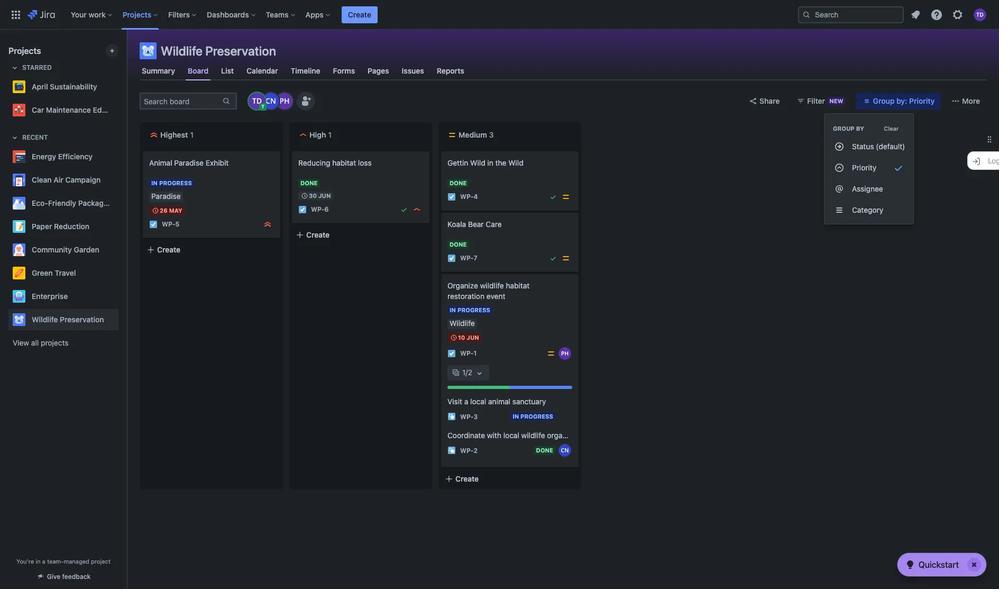 Task type: describe. For each thing, give the bounding box(es) containing it.
add to starred image for garden
[[115, 243, 128, 256]]

3 for medium 3
[[489, 130, 494, 139]]

category button
[[825, 200, 914, 221]]

starred
[[22, 64, 52, 71]]

forms link
[[331, 61, 357, 80]]

1 horizontal spatial preservation
[[205, 43, 276, 58]]

calendar
[[247, 66, 278, 75]]

filters
[[168, 10, 190, 19]]

wp-1 link
[[460, 349, 477, 358]]

tab list containing board
[[133, 61, 993, 80]]

garden
[[74, 245, 99, 254]]

medium
[[459, 130, 487, 139]]

wildlife preservation link
[[8, 309, 114, 330]]

project
[[91, 558, 111, 565]]

eco-
[[32, 198, 48, 207]]

issues link
[[400, 61, 426, 80]]

efficiency
[[58, 152, 93, 161]]

organize wildlife habitat restoration event
[[448, 281, 530, 301]]

create inside the primary element
[[348, 10, 371, 19]]

you're in a team-managed project
[[16, 558, 111, 565]]

wp-4
[[460, 193, 478, 201]]

(default)
[[876, 142, 906, 151]]

new
[[830, 97, 844, 104]]

done for koala
[[450, 241, 467, 248]]

add to starred image for wildlife preservation
[[115, 313, 128, 326]]

sustainability
[[50, 82, 97, 91]]

clear
[[884, 125, 899, 132]]

banner containing your work
[[0, 0, 1000, 30]]

dismiss quickstart image
[[966, 556, 983, 573]]

done left cara nguyen icon
[[536, 447, 554, 454]]

0 horizontal spatial payton hansen image
[[276, 93, 293, 110]]

gettin wild in the wild
[[448, 158, 524, 167]]

car
[[32, 105, 44, 114]]

teams
[[266, 10, 289, 19]]

sanctuary
[[513, 397, 546, 406]]

pages link
[[366, 61, 391, 80]]

by:
[[897, 96, 908, 105]]

wp- for 6
[[311, 206, 325, 213]]

event
[[487, 292, 506, 301]]

1 vertical spatial projects
[[8, 46, 41, 56]]

your profile and settings image
[[974, 8, 987, 21]]

exhibit
[[206, 158, 229, 167]]

group by
[[834, 125, 865, 132]]

26 may 2023 image
[[151, 206, 160, 215]]

selected image
[[893, 161, 906, 174]]

priority inside button
[[853, 163, 877, 172]]

task image for wp-5
[[149, 220, 158, 229]]

2 vertical spatial in
[[513, 413, 519, 420]]

sub task image
[[448, 446, 456, 455]]

wp-1
[[460, 350, 477, 357]]

view
[[13, 338, 29, 347]]

energy efficiency
[[32, 152, 93, 161]]

wp-6
[[311, 206, 329, 213]]

5 add to starred image from the top
[[115, 290, 128, 303]]

1 down wp-1 link
[[463, 368, 466, 377]]

done for gettin
[[450, 179, 467, 186]]

in progress for organize
[[450, 306, 491, 313]]

status (default)
[[853, 142, 906, 151]]

forms
[[333, 66, 355, 75]]

create button inside the primary element
[[342, 6, 378, 23]]

task image for wp-1
[[448, 349, 456, 358]]

1 / 2
[[463, 368, 472, 377]]

paper
[[32, 222, 52, 231]]

in progress for animal
[[151, 179, 192, 186]]

animal
[[149, 158, 172, 167]]

reports
[[437, 66, 464, 75]]

community garden link
[[8, 239, 114, 260]]

timeline link
[[289, 61, 323, 80]]

30 june 2023 image
[[301, 192, 309, 200]]

april sustainability
[[32, 82, 97, 91]]

recent
[[22, 133, 48, 141]]

care
[[486, 220, 502, 229]]

reduction
[[54, 222, 90, 231]]

1 vertical spatial highest image
[[264, 220, 272, 229]]

1 vertical spatial payton hansen image
[[559, 347, 572, 360]]

quickstart button
[[898, 553, 987, 576]]

4
[[474, 193, 478, 201]]

progress for animal
[[159, 179, 192, 186]]

wp- for 4
[[460, 193, 474, 201]]

wp-6 link
[[311, 205, 329, 214]]

wildlife inside the organize wildlife habitat restoration event
[[480, 281, 504, 290]]

team-
[[47, 558, 64, 565]]

status (default) button
[[825, 136, 914, 157]]

26 may
[[160, 207, 182, 214]]

0 vertical spatial in
[[488, 158, 494, 167]]

the
[[496, 158, 507, 167]]

view all projects
[[13, 338, 69, 347]]

1 wild from the left
[[471, 158, 486, 167]]

local for with
[[504, 431, 520, 440]]

board
[[188, 66, 209, 75]]

10 june 2023 image
[[450, 333, 458, 342]]

high 1
[[310, 130, 332, 139]]

high image
[[299, 131, 307, 139]]

reducing
[[298, 158, 330, 167]]

2 horizontal spatial in progress
[[513, 413, 554, 420]]

0 horizontal spatial highest image
[[150, 131, 158, 139]]

done for reducing
[[301, 179, 318, 186]]

0 horizontal spatial a
[[42, 558, 46, 565]]

0 vertical spatial 2
[[468, 368, 472, 377]]

primary element
[[6, 0, 799, 29]]

high
[[310, 130, 326, 139]]

wp- for 7
[[460, 254, 474, 262]]

add to starred image for energy efficiency
[[115, 150, 128, 163]]

create button for highest 1
[[140, 240, 283, 259]]

issues
[[402, 66, 424, 75]]

habitat inside the organize wildlife habitat restoration event
[[506, 281, 530, 290]]

sub task image
[[448, 412, 456, 421]]

wp- for 3
[[460, 413, 474, 421]]

clean air campaign
[[32, 175, 101, 184]]

clean
[[32, 175, 52, 184]]

settings image
[[952, 8, 965, 21]]

wp-4 link
[[460, 192, 478, 201]]

your work button
[[68, 6, 116, 23]]

30
[[309, 192, 317, 199]]

category
[[853, 205, 884, 214]]

paper reduction link
[[8, 216, 114, 237]]

coordinate with local wildlife organizations
[[448, 431, 593, 440]]

0 horizontal spatial preservation
[[60, 315, 104, 324]]

add to starred image for friendly
[[115, 197, 128, 210]]

add to starred image for clean air campaign
[[115, 174, 128, 186]]

wp- for 1
[[460, 350, 474, 357]]

paper reduction
[[32, 222, 90, 231]]

friendly
[[48, 198, 76, 207]]

10
[[458, 334, 465, 341]]

calendar link
[[245, 61, 280, 80]]

highest 1
[[160, 130, 194, 139]]

0 horizontal spatial wildlife preservation
[[32, 315, 104, 324]]

add to starred image for reduction
[[115, 220, 128, 233]]

3 for wp-3
[[474, 413, 478, 421]]



Task type: vqa. For each thing, say whether or not it's contained in the screenshot.
recently for Resolved recently
no



Task type: locate. For each thing, give the bounding box(es) containing it.
2 vertical spatial in progress
[[513, 413, 554, 420]]

list link
[[219, 61, 236, 80]]

1 horizontal spatial task image
[[298, 205, 307, 214]]

0 horizontal spatial 3
[[474, 413, 478, 421]]

1 horizontal spatial progress
[[458, 306, 491, 313]]

2
[[468, 368, 472, 377], [474, 447, 478, 454]]

1 vertical spatial task image
[[149, 220, 158, 229]]

0 horizontal spatial wild
[[471, 158, 486, 167]]

wp-
[[460, 193, 474, 201], [311, 206, 325, 213], [162, 220, 175, 228], [460, 254, 474, 262], [460, 350, 474, 357], [460, 413, 474, 421], [460, 447, 474, 454]]

april
[[32, 82, 48, 91]]

create for medium 3
[[456, 474, 479, 483]]

task image down 10 june 2023 icon
[[448, 349, 456, 358]]

in
[[151, 179, 158, 186], [450, 306, 456, 313], [513, 413, 519, 420]]

2 task image from the top
[[448, 349, 456, 358]]

1 horizontal spatial wildlife preservation
[[161, 43, 276, 58]]

in up coordinate with local wildlife organizations at the bottom of page
[[513, 413, 519, 420]]

organize
[[448, 281, 478, 290]]

feedback
[[62, 573, 91, 581]]

your work
[[71, 10, 106, 19]]

2 horizontal spatial progress
[[521, 413, 554, 420]]

wp- down 30 jun
[[311, 206, 325, 213]]

0 vertical spatial highest image
[[150, 131, 158, 139]]

wildlife up view all projects on the bottom left of page
[[32, 315, 58, 324]]

a
[[465, 397, 469, 406], [42, 558, 46, 565]]

1 right high in the top left of the page
[[328, 130, 332, 139]]

coordinate
[[448, 431, 485, 440]]

koala
[[448, 220, 466, 229]]

0 horizontal spatial in
[[36, 558, 41, 565]]

1 right highest
[[190, 130, 194, 139]]

0 horizontal spatial habitat
[[332, 158, 356, 167]]

create button down coordinate with local wildlife organizations at the bottom of page
[[439, 469, 582, 488]]

wild right the at the top
[[509, 158, 524, 167]]

done up wp-7
[[450, 241, 467, 248]]

wp- down 10 jun
[[460, 350, 474, 357]]

2 horizontal spatial in
[[513, 413, 519, 420]]

task image for wp-7
[[448, 254, 456, 262]]

wp- down the coordinate
[[460, 447, 474, 454]]

1 vertical spatial local
[[504, 431, 520, 440]]

help image
[[931, 8, 944, 21]]

create button down 6
[[289, 225, 432, 244]]

remove from starred image
[[115, 80, 128, 93]]

add to starred image for travel
[[115, 267, 128, 279]]

car maintenance education link
[[8, 99, 128, 121]]

a right the visit
[[465, 397, 469, 406]]

1 horizontal spatial wildlife
[[161, 43, 203, 58]]

add to starred image
[[115, 197, 128, 210], [115, 220, 128, 233], [115, 243, 128, 256], [115, 267, 128, 279], [115, 290, 128, 303]]

1 horizontal spatial payton hansen image
[[559, 347, 572, 360]]

1 vertical spatial 3
[[474, 413, 478, 421]]

create down the wp-6 link
[[306, 230, 330, 239]]

preservation up view all projects link
[[60, 315, 104, 324]]

green travel link
[[8, 262, 114, 284]]

green
[[32, 268, 53, 277]]

2 vertical spatial task image
[[448, 254, 456, 262]]

assignee button
[[825, 178, 914, 200]]

wp- for 2
[[460, 447, 474, 454]]

local for a
[[471, 397, 487, 406]]

campaign
[[65, 175, 101, 184]]

projects
[[123, 10, 151, 19], [8, 46, 41, 56]]

notifications image
[[910, 8, 922, 21]]

0 horizontal spatial jun
[[319, 192, 331, 199]]

gettin
[[448, 158, 469, 167]]

medium image
[[448, 131, 457, 139], [562, 193, 570, 201], [562, 254, 570, 262], [547, 349, 556, 358]]

quickstart
[[919, 560, 959, 569]]

all
[[31, 338, 39, 347]]

local right with
[[504, 431, 520, 440]]

0 vertical spatial preservation
[[205, 43, 276, 58]]

group
[[825, 114, 914, 224]]

1 horizontal spatial projects
[[123, 10, 151, 19]]

1 add to starred image from the top
[[115, 197, 128, 210]]

give feedback
[[47, 573, 91, 581]]

timeline
[[291, 66, 320, 75]]

reducing habitat loss
[[298, 158, 372, 167]]

2 add to starred image from the top
[[115, 174, 128, 186]]

1 vertical spatial add to starred image
[[115, 174, 128, 186]]

1 task image from the top
[[448, 193, 456, 201]]

share
[[760, 96, 780, 105]]

collapse starred projects image
[[8, 61, 21, 74]]

task image for wp-6
[[298, 205, 307, 214]]

30 june 2023 image
[[301, 192, 309, 200]]

in left the at the top
[[488, 158, 494, 167]]

wp-7
[[460, 254, 478, 262]]

2 add to starred image from the top
[[115, 220, 128, 233]]

4 add to starred image from the top
[[115, 267, 128, 279]]

task image
[[298, 205, 307, 214], [149, 220, 158, 229], [448, 254, 456, 262]]

0 vertical spatial add to starred image
[[115, 150, 128, 163]]

in right you're
[[36, 558, 41, 565]]

energy
[[32, 152, 56, 161]]

filter new
[[808, 96, 844, 105]]

0 horizontal spatial in
[[151, 179, 158, 186]]

animal
[[489, 397, 511, 406]]

create button for high 1
[[289, 225, 432, 244]]

0 vertical spatial task image
[[298, 205, 307, 214]]

sidebar navigation image
[[115, 42, 139, 64]]

projects right work
[[123, 10, 151, 19]]

task image
[[448, 193, 456, 201], [448, 349, 456, 358]]

0 vertical spatial wildlife
[[480, 281, 504, 290]]

3 add to starred image from the top
[[115, 313, 128, 326]]

task image down 30 june 2023 icon
[[298, 205, 307, 214]]

highest
[[160, 130, 188, 139]]

wildlife up event
[[480, 281, 504, 290]]

summary link
[[140, 61, 177, 80]]

0 vertical spatial wildlife preservation
[[161, 43, 276, 58]]

paradise
[[174, 158, 204, 167]]

3 right medium
[[489, 130, 494, 139]]

0 vertical spatial projects
[[123, 10, 151, 19]]

tariq douglas image
[[249, 93, 266, 110]]

jun for 30 jun
[[319, 192, 331, 199]]

enterprise link
[[8, 286, 114, 307]]

0 vertical spatial wildlife
[[161, 43, 203, 58]]

done image
[[549, 254, 558, 262], [549, 254, 558, 262]]

apps button
[[303, 6, 334, 23]]

wp- for 5
[[162, 220, 175, 228]]

in progress down the restoration
[[450, 306, 491, 313]]

1 horizontal spatial local
[[504, 431, 520, 440]]

pages
[[368, 66, 389, 75]]

1 horizontal spatial a
[[465, 397, 469, 406]]

in for animal paradise exhibit
[[151, 179, 158, 186]]

wp-7 link
[[460, 254, 478, 263]]

summary
[[142, 66, 175, 75]]

2 vertical spatial add to starred image
[[115, 313, 128, 326]]

done image
[[549, 193, 558, 201], [549, 193, 558, 201], [400, 205, 409, 214], [400, 205, 409, 214]]

payton hansen image
[[276, 93, 293, 110], [559, 347, 572, 360]]

highest image
[[150, 131, 158, 139], [264, 220, 272, 229]]

priority button
[[825, 157, 914, 178]]

0 horizontal spatial task image
[[149, 220, 158, 229]]

a left the team-
[[42, 558, 46, 565]]

6
[[325, 206, 329, 213]]

wp- down 26 may
[[162, 220, 175, 228]]

task image left wp-4 link
[[448, 193, 456, 201]]

0 vertical spatial in progress
[[151, 179, 192, 186]]

teams button
[[263, 6, 299, 23]]

wp-5
[[162, 220, 180, 228]]

Search board text field
[[141, 94, 221, 108]]

in progress down animal
[[151, 179, 192, 186]]

wildlife up board
[[161, 43, 203, 58]]

check image
[[904, 558, 917, 571]]

cara nguyen image
[[262, 93, 279, 110]]

give
[[47, 573, 60, 581]]

wp- right sub task image
[[460, 413, 474, 421]]

dashboards
[[207, 10, 249, 19]]

collapse recent projects image
[[8, 131, 21, 144]]

1 vertical spatial 2
[[474, 447, 478, 454]]

10 jun
[[458, 334, 479, 341]]

progress down sanctuary
[[521, 413, 554, 420]]

0 vertical spatial payton hansen image
[[276, 93, 293, 110]]

1 vertical spatial wildlife
[[522, 431, 545, 440]]

done up the 30 at the left top of page
[[301, 179, 318, 186]]

wildlife preservation down enterprise link
[[32, 315, 104, 324]]

projects inside dropdown button
[[123, 10, 151, 19]]

3 up the coordinate
[[474, 413, 478, 421]]

1 horizontal spatial wild
[[509, 158, 524, 167]]

1 vertical spatial in progress
[[450, 306, 491, 313]]

banner
[[0, 0, 1000, 30]]

may
[[169, 207, 182, 214]]

create project image
[[108, 47, 116, 55]]

progress for organize
[[458, 306, 491, 313]]

1 vertical spatial jun
[[467, 334, 479, 341]]

2 vertical spatial progress
[[521, 413, 554, 420]]

appswitcher icon image
[[10, 8, 22, 21]]

restoration
[[448, 292, 485, 301]]

26 may 2023 image
[[151, 206, 160, 215]]

by
[[857, 125, 865, 132]]

in for organize wildlife habitat restoration event
[[450, 306, 456, 313]]

wild
[[471, 158, 486, 167], [509, 158, 524, 167]]

in progress down sanctuary
[[513, 413, 554, 420]]

projects up "collapse starred projects" "image"
[[8, 46, 41, 56]]

0 horizontal spatial wildlife
[[480, 281, 504, 290]]

1 vertical spatial in
[[450, 306, 456, 313]]

1 vertical spatial task image
[[448, 349, 456, 358]]

with
[[487, 431, 502, 440]]

priority down the status
[[853, 163, 877, 172]]

visit a local animal sanctuary
[[448, 397, 546, 406]]

in down the restoration
[[450, 306, 456, 313]]

jun right the 30 at the left top of page
[[319, 192, 331, 199]]

10 june 2023 image
[[450, 333, 458, 342]]

apps
[[306, 10, 324, 19]]

visit
[[448, 397, 463, 406]]

wildlife preservation up "list"
[[161, 43, 276, 58]]

1 horizontal spatial in
[[450, 306, 456, 313]]

1 vertical spatial progress
[[458, 306, 491, 313]]

add people image
[[300, 95, 312, 107]]

progress down animal paradise exhibit
[[159, 179, 192, 186]]

1 horizontal spatial 3
[[489, 130, 494, 139]]

progress down the restoration
[[458, 306, 491, 313]]

priority right by:
[[910, 96, 935, 105]]

0 vertical spatial 3
[[489, 130, 494, 139]]

tab list
[[133, 61, 993, 80]]

2 down the coordinate
[[474, 447, 478, 454]]

community
[[32, 245, 72, 254]]

1 vertical spatial wildlife preservation
[[32, 315, 104, 324]]

1 horizontal spatial wildlife
[[522, 431, 545, 440]]

in down animal
[[151, 179, 158, 186]]

eco-friendly packaging
[[32, 198, 114, 207]]

0 vertical spatial progress
[[159, 179, 192, 186]]

wildlife
[[161, 43, 203, 58], [32, 315, 58, 324]]

task image down 26 may 2023 icon
[[149, 220, 158, 229]]

april sustainability link
[[8, 76, 114, 97]]

create down wp-5 link on the left top of the page
[[157, 245, 181, 254]]

1
[[190, 130, 194, 139], [328, 130, 332, 139], [474, 350, 477, 357], [463, 368, 466, 377]]

clear button
[[878, 122, 906, 135]]

remove from starred image
[[115, 104, 128, 116]]

2 down wp-1 link
[[468, 368, 472, 377]]

group containing status (default)
[[825, 114, 914, 224]]

0 vertical spatial a
[[465, 397, 469, 406]]

create button down 5
[[140, 240, 283, 259]]

1 for high 1
[[328, 130, 332, 139]]

create button for medium 3
[[439, 469, 582, 488]]

1 vertical spatial priority
[[853, 163, 877, 172]]

search image
[[803, 10, 811, 19]]

filter
[[808, 96, 826, 105]]

1 vertical spatial habitat
[[506, 281, 530, 290]]

0 vertical spatial in
[[151, 179, 158, 186]]

jira image
[[28, 8, 55, 21], [28, 8, 55, 21]]

0 horizontal spatial 2
[[468, 368, 472, 377]]

add to starred image
[[115, 150, 128, 163], [115, 174, 128, 186], [115, 313, 128, 326]]

maintenance
[[46, 105, 91, 114]]

cara nguyen image
[[559, 444, 572, 457]]

0 horizontal spatial priority
[[853, 163, 877, 172]]

1 horizontal spatial jun
[[467, 334, 479, 341]]

0 horizontal spatial wildlife
[[32, 315, 58, 324]]

create for high 1
[[306, 230, 330, 239]]

view all projects link
[[8, 333, 119, 352]]

2 wild from the left
[[509, 158, 524, 167]]

1 vertical spatial preservation
[[60, 315, 104, 324]]

task image left wp-7 link
[[448, 254, 456, 262]]

koala bear care
[[448, 220, 502, 229]]

1 add to starred image from the top
[[115, 150, 128, 163]]

0 vertical spatial habitat
[[332, 158, 356, 167]]

task image for wp-4
[[448, 193, 456, 201]]

0 horizontal spatial projects
[[8, 46, 41, 56]]

wildlife down sanctuary
[[522, 431, 545, 440]]

wp-5 link
[[162, 220, 180, 229]]

0 vertical spatial task image
[[448, 193, 456, 201]]

2 horizontal spatial task image
[[448, 254, 456, 262]]

1 vertical spatial wildlife
[[32, 315, 58, 324]]

1 vertical spatial a
[[42, 558, 46, 565]]

1 horizontal spatial highest image
[[264, 220, 272, 229]]

group
[[834, 125, 855, 132]]

list
[[221, 66, 234, 75]]

jun for 10 jun
[[467, 334, 479, 341]]

done up wp-4
[[450, 179, 467, 186]]

wild right the gettin
[[471, 158, 486, 167]]

wp-3 link
[[460, 412, 478, 421]]

1 horizontal spatial 2
[[474, 447, 478, 454]]

create down wp-2 link
[[456, 474, 479, 483]]

0 vertical spatial local
[[471, 397, 487, 406]]

1 horizontal spatial priority
[[910, 96, 935, 105]]

0 horizontal spatial progress
[[159, 179, 192, 186]]

0 vertical spatial jun
[[319, 192, 331, 199]]

1 down 10 jun
[[474, 350, 477, 357]]

0 horizontal spatial local
[[471, 397, 487, 406]]

filters button
[[165, 6, 201, 23]]

jun
[[319, 192, 331, 199], [467, 334, 479, 341]]

1 for highest 1
[[190, 130, 194, 139]]

create for highest 1
[[157, 245, 181, 254]]

status
[[853, 142, 874, 151]]

preservation up "list"
[[205, 43, 276, 58]]

1 horizontal spatial habitat
[[506, 281, 530, 290]]

1 vertical spatial in
[[36, 558, 41, 565]]

1 for wp-1
[[474, 350, 477, 357]]

work
[[89, 10, 106, 19]]

Search field
[[799, 6, 904, 23]]

0 horizontal spatial in progress
[[151, 179, 192, 186]]

wp- up 'koala bear care'
[[460, 193, 474, 201]]

organizations
[[547, 431, 593, 440]]

1 horizontal spatial in
[[488, 158, 494, 167]]

3 add to starred image from the top
[[115, 243, 128, 256]]

1 horizontal spatial in progress
[[450, 306, 491, 313]]

create button right apps dropdown button
[[342, 6, 378, 23]]

create right apps dropdown button
[[348, 10, 371, 19]]

0 vertical spatial priority
[[910, 96, 935, 105]]

packaging
[[78, 198, 114, 207]]

wp- up 'organize'
[[460, 254, 474, 262]]

jun right 10
[[467, 334, 479, 341]]

high image
[[413, 205, 421, 214]]

local up wp-3
[[471, 397, 487, 406]]



